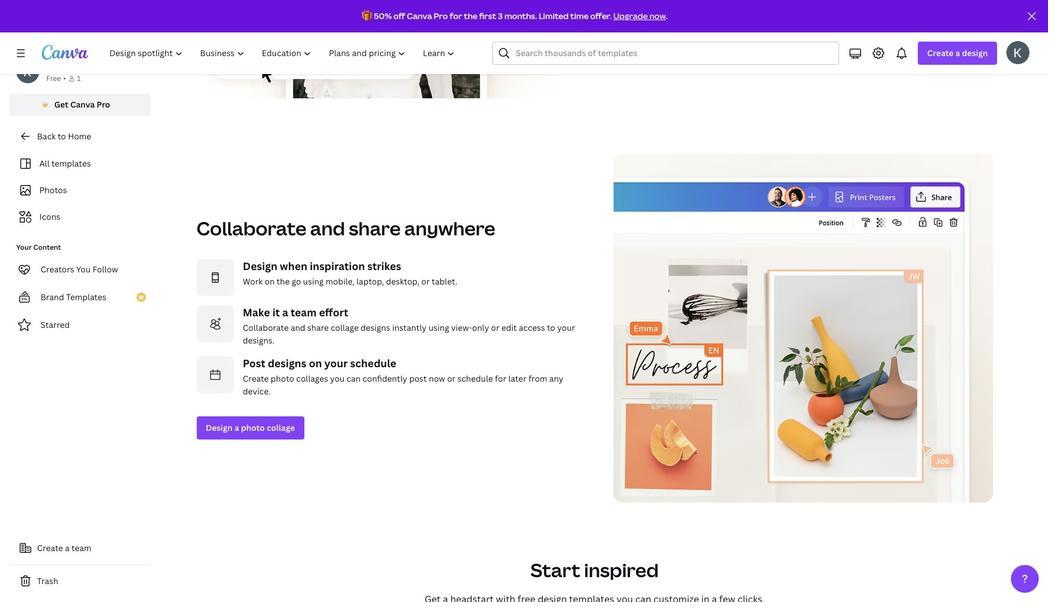 Task type: vqa. For each thing, say whether or not it's contained in the screenshot.


Task type: describe. For each thing, give the bounding box(es) containing it.
get
[[54, 99, 68, 110]]

Search search field
[[516, 42, 832, 64]]

view-
[[451, 323, 472, 334]]

all templates
[[39, 158, 91, 169]]

on inside design when inspiration strikes work on the go using mobile, laptop, desktop, or tablet.
[[265, 276, 275, 287]]

canva inside button
[[70, 99, 95, 110]]

create a design
[[927, 47, 988, 58]]

share inside make it a team effort collaborate and share collage designs instantly using view-only or edit access to your designs.
[[307, 323, 329, 334]]

1 horizontal spatial canva
[[407, 10, 432, 21]]

1
[[77, 73, 81, 83]]

desktop,
[[386, 276, 419, 287]]

photo for the bottommost 'design a photo collage' link
[[241, 423, 265, 434]]

design a photo collage for the right 'design a photo collage' link
[[622, 27, 712, 38]]

can
[[347, 374, 361, 385]]

inspiration
[[310, 260, 365, 273]]

creators you follow
[[41, 264, 118, 275]]

access
[[519, 323, 545, 334]]

your inside make it a team effort collaborate and share collage designs instantly using view-only or edit access to your designs.
[[557, 323, 575, 334]]

for inside post designs on your schedule create photo collages you can confidently post now or schedule for later from any device.
[[495, 374, 506, 385]]

off
[[393, 10, 405, 21]]

photo inside post designs on your schedule create photo collages you can confidently post now or schedule for later from any device.
[[271, 374, 294, 385]]

offer.
[[590, 10, 612, 21]]

1 horizontal spatial design a photo collage link
[[613, 21, 721, 44]]

templates
[[66, 292, 106, 303]]

design inside design when inspiration strikes work on the go using mobile, laptop, desktop, or tablet.
[[243, 260, 277, 273]]

effort
[[319, 306, 348, 320]]

designs inside make it a team effort collaborate and share collage designs instantly using view-only or edit access to your designs.
[[361, 323, 390, 334]]

1 vertical spatial design a photo collage link
[[196, 417, 304, 440]]

all templates link
[[16, 153, 144, 175]]

icons link
[[16, 206, 144, 228]]

design when inspiration strikes work on the go using mobile, laptop, desktop, or tablet.
[[243, 260, 457, 287]]

or inside design when inspiration strikes work on the go using mobile, laptop, desktop, or tablet.
[[421, 276, 430, 287]]

top level navigation element
[[102, 42, 465, 65]]

templates
[[51, 158, 91, 169]]

the for off
[[464, 10, 478, 21]]

using inside make it a team effort collaborate and share collage designs instantly using view-only or edit access to your designs.
[[429, 323, 449, 334]]

make it a team effort collaborate and share collage designs instantly using view-only or edit access to your designs.
[[243, 306, 575, 346]]

now inside post designs on your schedule create photo collages you can confidently post now or schedule for later from any device.
[[429, 374, 445, 385]]

your
[[16, 242, 32, 252]]

using inside design when inspiration strikes work on the go using mobile, laptop, desktop, or tablet.
[[303, 276, 324, 287]]

later
[[508, 374, 526, 385]]

personal
[[46, 61, 81, 72]]

instantly
[[392, 323, 427, 334]]

photos link
[[16, 179, 144, 201]]

collaborate inside make it a team effort collaborate and share collage designs instantly using view-only or edit access to your designs.
[[243, 323, 289, 334]]

post designs on your schedule create photo collages you can confidently post now or schedule for later from any device.
[[243, 357, 563, 397]]

get canva pro
[[54, 99, 110, 110]]

photo for the right 'design a photo collage' link
[[658, 27, 681, 38]]

any
[[549, 374, 563, 385]]

50%
[[374, 10, 392, 21]]

mobile,
[[326, 276, 355, 287]]

when
[[280, 260, 307, 273]]

strikes
[[367, 260, 401, 273]]

on inside post designs on your schedule create photo collages you can confidently post now or schedule for later from any device.
[[309, 357, 322, 371]]

to inside make it a team effort collaborate and share collage designs instantly using view-only or edit access to your designs.
[[547, 323, 555, 334]]

free
[[46, 73, 61, 83]]

trash link
[[9, 570, 150, 593]]

3
[[498, 10, 503, 21]]

all
[[39, 158, 49, 169]]

tablet.
[[432, 276, 457, 287]]

collage inside make it a team effort collaborate and share collage designs instantly using view-only or edit access to your designs.
[[331, 323, 359, 334]]

inspired
[[584, 558, 659, 583]]

design
[[962, 47, 988, 58]]

back to home
[[37, 131, 91, 142]]

collages
[[296, 374, 328, 385]]

you
[[330, 374, 345, 385]]

0 vertical spatial now
[[649, 10, 666, 21]]

design when inspiration strikes image
[[196, 260, 234, 297]]

kendall parks image
[[1006, 41, 1030, 64]]

anywhere
[[404, 216, 495, 241]]

creators you follow link
[[9, 258, 150, 281]]

2 horizontal spatial design
[[622, 27, 649, 38]]

pro inside get canva pro button
[[97, 99, 110, 110]]

starred link
[[9, 314, 150, 337]]

0 vertical spatial pro
[[434, 10, 448, 21]]

create inside post designs on your schedule create photo collages you can confidently post now or schedule for later from any device.
[[243, 374, 269, 385]]

your inside post designs on your schedule create photo collages you can confidently post now or schedule for later from any device.
[[324, 357, 348, 371]]

to inside "link"
[[58, 131, 66, 142]]

you
[[76, 264, 91, 275]]

brand templates link
[[9, 286, 150, 309]]

start inspired
[[531, 558, 659, 583]]

post designs on your schedule image
[[196, 357, 234, 394]]

a inside button
[[65, 543, 70, 554]]

upgrade
[[613, 10, 648, 21]]

post
[[409, 374, 427, 385]]



Task type: locate. For each thing, give the bounding box(es) containing it.
start
[[531, 558, 580, 583]]

2 vertical spatial design
[[206, 423, 233, 434]]

share
[[349, 216, 401, 241], [307, 323, 329, 334]]

0 vertical spatial on
[[265, 276, 275, 287]]

collage
[[683, 27, 712, 38], [331, 323, 359, 334], [267, 423, 295, 434]]

to right back
[[58, 131, 66, 142]]

device.
[[243, 386, 271, 397]]

2 vertical spatial or
[[447, 374, 456, 385]]

a inside make it a team effort collaborate and share collage designs instantly using view-only or edit access to your designs.
[[282, 306, 288, 320]]

content
[[33, 242, 61, 252]]

0 horizontal spatial designs
[[268, 357, 306, 371]]

0 horizontal spatial or
[[421, 276, 430, 287]]

1 vertical spatial canva
[[70, 99, 95, 110]]

collage up search search field
[[683, 27, 712, 38]]

for
[[450, 10, 462, 21], [495, 374, 506, 385]]

the left the go
[[277, 276, 290, 287]]

create a team button
[[9, 537, 150, 560]]

using left view-
[[429, 323, 449, 334]]

1 horizontal spatial share
[[349, 216, 401, 241]]

🎁 50% off canva pro for the first 3 months. limited time offer. upgrade now .
[[362, 10, 668, 21]]

0 vertical spatial or
[[421, 276, 430, 287]]

1 horizontal spatial on
[[309, 357, 322, 371]]

trash
[[37, 576, 58, 587]]

1 vertical spatial collage
[[331, 323, 359, 334]]

on up collages
[[309, 357, 322, 371]]

brand templates
[[41, 292, 106, 303]]

0 vertical spatial photo
[[658, 27, 681, 38]]

1 vertical spatial design a photo collage
[[206, 423, 295, 434]]

get canva pro button
[[9, 94, 150, 116]]

photo left collages
[[271, 374, 294, 385]]

0 vertical spatial to
[[58, 131, 66, 142]]

upgrade now button
[[613, 10, 666, 21]]

design up work at the top of page
[[243, 260, 277, 273]]

share up strikes
[[349, 216, 401, 241]]

0 horizontal spatial design
[[206, 423, 233, 434]]

0 horizontal spatial design a photo collage link
[[196, 417, 304, 440]]

create inside button
[[37, 543, 63, 554]]

1 vertical spatial now
[[429, 374, 445, 385]]

2 horizontal spatial or
[[491, 323, 499, 334]]

or left edit
[[491, 323, 499, 334]]

collaborate and share anywhere
[[196, 216, 495, 241]]

your
[[557, 323, 575, 334], [324, 357, 348, 371]]

1 vertical spatial photo
[[271, 374, 294, 385]]

using
[[303, 276, 324, 287], [429, 323, 449, 334]]

1 horizontal spatial your
[[557, 323, 575, 334]]

a inside dropdown button
[[955, 47, 960, 58]]

only
[[472, 323, 489, 334]]

collaborate up designs.
[[243, 323, 289, 334]]

create a team
[[37, 543, 91, 554]]

0 vertical spatial collage
[[683, 27, 712, 38]]

0 horizontal spatial canva
[[70, 99, 95, 110]]

share down effort
[[307, 323, 329, 334]]

your up you
[[324, 357, 348, 371]]

on right work at the top of page
[[265, 276, 275, 287]]

pro right off
[[434, 10, 448, 21]]

now right post
[[429, 374, 445, 385]]

create for create a team
[[37, 543, 63, 554]]

collaborate up work at the top of page
[[196, 216, 306, 241]]

0 vertical spatial using
[[303, 276, 324, 287]]

photo
[[658, 27, 681, 38], [271, 374, 294, 385], [241, 423, 265, 434]]

1 vertical spatial create
[[243, 374, 269, 385]]

create
[[927, 47, 954, 58], [243, 374, 269, 385], [37, 543, 63, 554]]

1 vertical spatial on
[[309, 357, 322, 371]]

icons
[[39, 211, 60, 222]]

for left later
[[495, 374, 506, 385]]

1 vertical spatial team
[[71, 543, 91, 554]]

design a photo collage
[[622, 27, 712, 38], [206, 423, 295, 434]]

free •
[[46, 73, 66, 83]]

0 horizontal spatial to
[[58, 131, 66, 142]]

canva
[[407, 10, 432, 21], [70, 99, 95, 110]]

create left design
[[927, 47, 954, 58]]

confidently
[[363, 374, 407, 385]]

from
[[528, 374, 547, 385]]

1 horizontal spatial design a photo collage
[[622, 27, 712, 38]]

1 horizontal spatial to
[[547, 323, 555, 334]]

or inside post designs on your schedule create photo collages you can confidently post now or schedule for later from any device.
[[447, 374, 456, 385]]

1 vertical spatial and
[[291, 323, 305, 334]]

1 vertical spatial using
[[429, 323, 449, 334]]

using right the go
[[303, 276, 324, 287]]

1 horizontal spatial now
[[649, 10, 666, 21]]

0 vertical spatial collaborate
[[196, 216, 306, 241]]

now
[[649, 10, 666, 21], [429, 374, 445, 385]]

0 horizontal spatial pro
[[97, 99, 110, 110]]

1 vertical spatial designs
[[268, 357, 306, 371]]

or right post
[[447, 374, 456, 385]]

follow
[[93, 264, 118, 275]]

2 vertical spatial create
[[37, 543, 63, 554]]

brand
[[41, 292, 64, 303]]

1 vertical spatial the
[[277, 276, 290, 287]]

limited
[[539, 10, 569, 21]]

pro
[[434, 10, 448, 21], [97, 99, 110, 110]]

design down upgrade now 'button'
[[622, 27, 649, 38]]

0 vertical spatial designs
[[361, 323, 390, 334]]

months.
[[504, 10, 537, 21]]

first
[[479, 10, 496, 21]]

it
[[272, 306, 280, 320]]

or left the "tablet."
[[421, 276, 430, 287]]

2 vertical spatial collage
[[267, 423, 295, 434]]

.
[[666, 10, 668, 21]]

1 horizontal spatial team
[[291, 306, 317, 320]]

0 horizontal spatial on
[[265, 276, 275, 287]]

and up inspiration
[[310, 216, 345, 241]]

1 vertical spatial pro
[[97, 99, 110, 110]]

design a photo collage for the bottommost 'design a photo collage' link
[[206, 423, 295, 434]]

designs.
[[243, 335, 274, 346]]

design
[[622, 27, 649, 38], [243, 260, 277, 273], [206, 423, 233, 434]]

2 vertical spatial photo
[[241, 423, 265, 434]]

team inside button
[[71, 543, 91, 554]]

create inside dropdown button
[[927, 47, 954, 58]]

now right the upgrade
[[649, 10, 666, 21]]

work
[[243, 276, 263, 287]]

design down post designs on your schedule image
[[206, 423, 233, 434]]

schedule
[[350, 357, 396, 371], [458, 374, 493, 385]]

0 horizontal spatial the
[[277, 276, 290, 287]]

create up device.
[[243, 374, 269, 385]]

1 horizontal spatial designs
[[361, 323, 390, 334]]

1 vertical spatial design
[[243, 260, 277, 273]]

make it a team effort image
[[196, 306, 234, 343]]

canva right get
[[70, 99, 95, 110]]

1 horizontal spatial using
[[429, 323, 449, 334]]

your right access
[[557, 323, 575, 334]]

1 horizontal spatial for
[[495, 374, 506, 385]]

team right it on the bottom
[[291, 306, 317, 320]]

None search field
[[493, 42, 839, 65]]

0 vertical spatial design
[[622, 27, 649, 38]]

make
[[243, 306, 270, 320]]

1 horizontal spatial the
[[464, 10, 478, 21]]

0 vertical spatial schedule
[[350, 357, 396, 371]]

1 vertical spatial collaborate
[[243, 323, 289, 334]]

for left "first"
[[450, 10, 462, 21]]

collage down effort
[[331, 323, 359, 334]]

or inside make it a team effort collaborate and share collage designs instantly using view-only or edit access to your designs.
[[491, 323, 499, 334]]

creators
[[41, 264, 74, 275]]

0 vertical spatial the
[[464, 10, 478, 21]]

designs inside post designs on your schedule create photo collages you can confidently post now or schedule for later from any device.
[[268, 357, 306, 371]]

the
[[464, 10, 478, 21], [277, 276, 290, 287]]

time
[[570, 10, 589, 21]]

and down the go
[[291, 323, 305, 334]]

🎁
[[362, 10, 372, 21]]

and inside make it a team effort collaborate and share collage designs instantly using view-only or edit access to your designs.
[[291, 323, 305, 334]]

0 vertical spatial for
[[450, 10, 462, 21]]

back
[[37, 131, 56, 142]]

the left "first"
[[464, 10, 478, 21]]

0 horizontal spatial team
[[71, 543, 91, 554]]

schedule left later
[[458, 374, 493, 385]]

the inside design when inspiration strikes work on the go using mobile, laptop, desktop, or tablet.
[[277, 276, 290, 287]]

or
[[421, 276, 430, 287], [491, 323, 499, 334], [447, 374, 456, 385]]

1 vertical spatial for
[[495, 374, 506, 385]]

collaborate
[[196, 216, 306, 241], [243, 323, 289, 334]]

photo down the .
[[658, 27, 681, 38]]

0 horizontal spatial and
[[291, 323, 305, 334]]

your content
[[16, 242, 61, 252]]

0 vertical spatial create
[[927, 47, 954, 58]]

design a photo collage down the .
[[622, 27, 712, 38]]

1 horizontal spatial photo
[[271, 374, 294, 385]]

0 horizontal spatial collage
[[267, 423, 295, 434]]

create for create a design
[[927, 47, 954, 58]]

and
[[310, 216, 345, 241], [291, 323, 305, 334]]

create up trash
[[37, 543, 63, 554]]

0 horizontal spatial using
[[303, 276, 324, 287]]

design a photo collage down device.
[[206, 423, 295, 434]]

0 horizontal spatial share
[[307, 323, 329, 334]]

schedule up confidently at the bottom left of the page
[[350, 357, 396, 371]]

0 horizontal spatial create
[[37, 543, 63, 554]]

to
[[58, 131, 66, 142], [547, 323, 555, 334]]

0 vertical spatial team
[[291, 306, 317, 320]]

a
[[651, 27, 656, 38], [955, 47, 960, 58], [282, 306, 288, 320], [234, 423, 239, 434], [65, 543, 70, 554]]

edit
[[501, 323, 517, 334]]

1 horizontal spatial design
[[243, 260, 277, 273]]

pro up the back to home "link"
[[97, 99, 110, 110]]

starred
[[41, 319, 70, 330]]

1 vertical spatial share
[[307, 323, 329, 334]]

0 vertical spatial share
[[349, 216, 401, 241]]

to right access
[[547, 323, 555, 334]]

0 horizontal spatial your
[[324, 357, 348, 371]]

0 horizontal spatial for
[[450, 10, 462, 21]]

0 vertical spatial your
[[557, 323, 575, 334]]

designs up collages
[[268, 357, 306, 371]]

home
[[68, 131, 91, 142]]

1 vertical spatial or
[[491, 323, 499, 334]]

team up trash 'link'
[[71, 543, 91, 554]]

0 vertical spatial and
[[310, 216, 345, 241]]

0 horizontal spatial schedule
[[350, 357, 396, 371]]

0 horizontal spatial now
[[429, 374, 445, 385]]

go
[[292, 276, 301, 287]]

1 horizontal spatial or
[[447, 374, 456, 385]]

1 horizontal spatial pro
[[434, 10, 448, 21]]

back to home link
[[9, 125, 150, 148]]

1 horizontal spatial and
[[310, 216, 345, 241]]

2 horizontal spatial collage
[[683, 27, 712, 38]]

0 vertical spatial canva
[[407, 10, 432, 21]]

designs left instantly
[[361, 323, 390, 334]]

laptop,
[[356, 276, 384, 287]]

canva right off
[[407, 10, 432, 21]]

2 horizontal spatial create
[[927, 47, 954, 58]]

2 horizontal spatial photo
[[658, 27, 681, 38]]

team inside make it a team effort collaborate and share collage designs instantly using view-only or edit access to your designs.
[[291, 306, 317, 320]]

1 vertical spatial your
[[324, 357, 348, 371]]

•
[[63, 73, 66, 83]]

1 vertical spatial to
[[547, 323, 555, 334]]

0 vertical spatial design a photo collage
[[622, 27, 712, 38]]

the for inspiration
[[277, 276, 290, 287]]

0 horizontal spatial design a photo collage
[[206, 423, 295, 434]]

photos
[[39, 185, 67, 196]]

1 horizontal spatial schedule
[[458, 374, 493, 385]]

1 vertical spatial schedule
[[458, 374, 493, 385]]

on
[[265, 276, 275, 287], [309, 357, 322, 371]]

0 vertical spatial design a photo collage link
[[613, 21, 721, 44]]

collage down device.
[[267, 423, 295, 434]]

post
[[243, 357, 265, 371]]

photo down device.
[[241, 423, 265, 434]]

create a design button
[[918, 42, 997, 65]]

designs
[[361, 323, 390, 334], [268, 357, 306, 371]]

1 horizontal spatial create
[[243, 374, 269, 385]]

1 horizontal spatial collage
[[331, 323, 359, 334]]

0 horizontal spatial photo
[[241, 423, 265, 434]]



